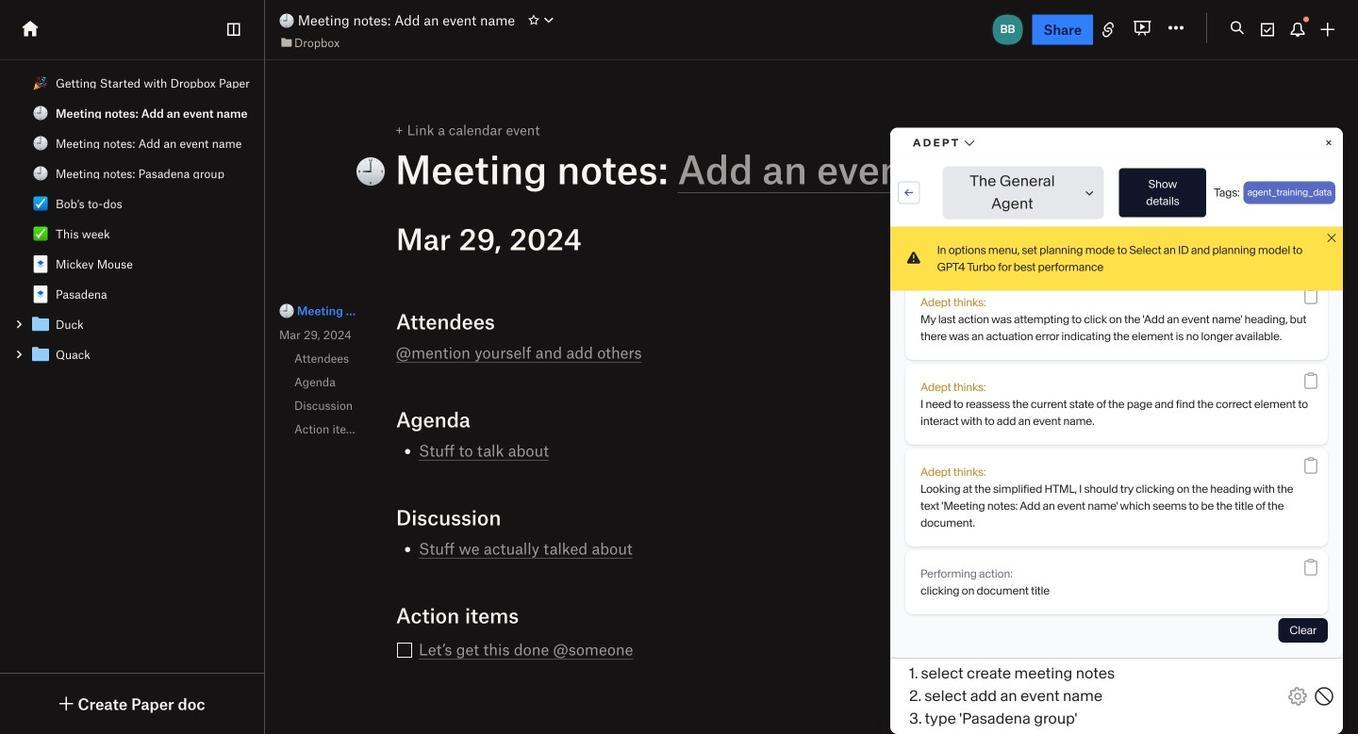Task type: vqa. For each thing, say whether or not it's contained in the screenshot.
second template content image
yes



Task type: locate. For each thing, give the bounding box(es) containing it.
nine o'clock image
[[33, 106, 48, 121], [33, 136, 48, 151]]

1 vertical spatial template content image
[[29, 283, 52, 306]]

0 vertical spatial expand folder image
[[12, 318, 25, 331]]

2 vertical spatial nine o'clock image
[[279, 304, 294, 319]]

check box with check image
[[33, 196, 48, 211]]

2 expand folder image from the top
[[12, 348, 25, 361]]

template content image
[[29, 253, 52, 275], [29, 283, 52, 306]]

heading
[[356, 145, 1066, 193]]

1 vertical spatial template content image
[[29, 343, 52, 366]]

template content image
[[29, 313, 52, 336], [29, 343, 52, 366]]

0 vertical spatial nine o'clock image
[[33, 106, 48, 121]]

0 vertical spatial nine o'clock image
[[279, 13, 294, 28]]

party popper image
[[33, 75, 48, 91]]

0 vertical spatial template content image
[[29, 253, 52, 275]]

close image
[[1285, 558, 1307, 581]]

1 vertical spatial nine o'clock image
[[33, 136, 48, 151]]

1 template content image from the top
[[29, 253, 52, 275]]

nine o'clock image
[[279, 13, 294, 28], [33, 166, 48, 181], [279, 304, 294, 319]]

2 template content image from the top
[[29, 283, 52, 306]]

1 vertical spatial expand folder image
[[12, 348, 25, 361]]

1 expand folder image from the top
[[12, 318, 25, 331]]

navigation
[[259, 280, 489, 461]]

0 vertical spatial template content image
[[29, 313, 52, 336]]

expand folder image for 1st template content image from the top of the / contents 'list'
[[12, 318, 25, 331]]

expand folder image
[[12, 318, 25, 331], [12, 348, 25, 361]]

1 vertical spatial nine o'clock image
[[33, 166, 48, 181]]



Task type: describe. For each thing, give the bounding box(es) containing it.
1 nine o'clock image from the top
[[33, 106, 48, 121]]

/ contents list
[[0, 68, 264, 370]]

2 template content image from the top
[[29, 343, 52, 366]]

check mark button image
[[33, 226, 48, 241]]

overlay image
[[1285, 558, 1307, 581]]

1 template content image from the top
[[29, 313, 52, 336]]

expand folder image for 2nd template content image from the top of the / contents 'list'
[[12, 348, 25, 361]]

2 nine o'clock image from the top
[[33, 136, 48, 151]]



